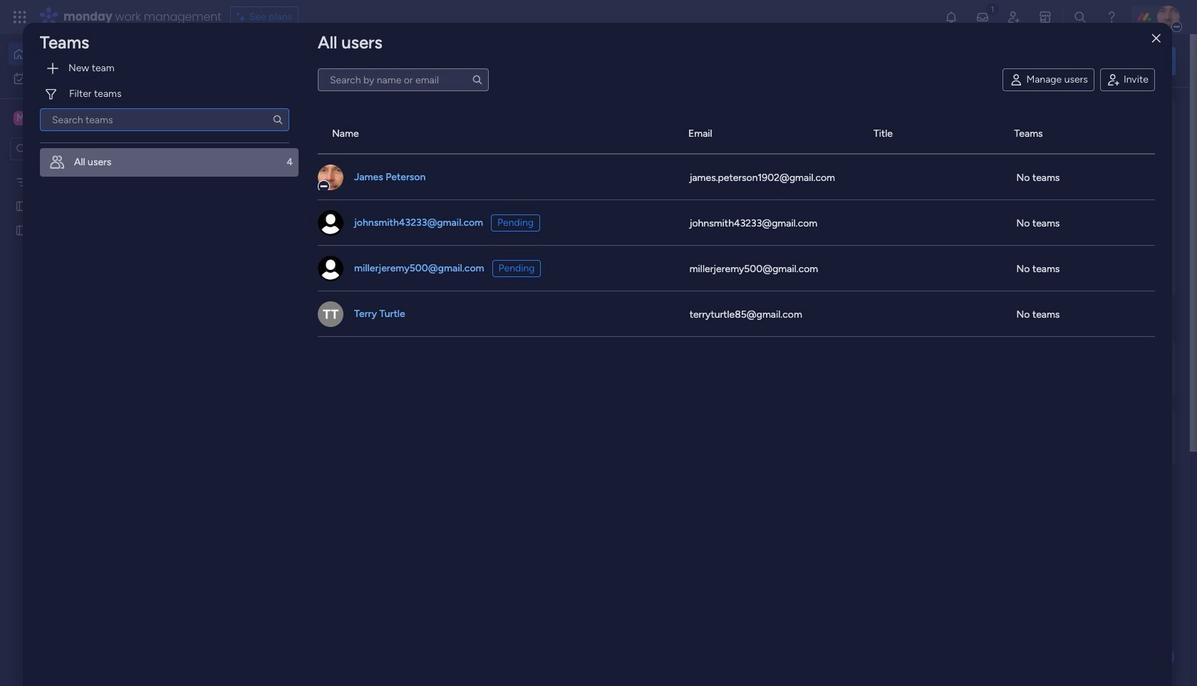 Task type: vqa. For each thing, say whether or not it's contained in the screenshot.
Close image
yes



Task type: describe. For each thing, give the bounding box(es) containing it.
quick search results list box
[[220, 133, 928, 497]]

public board image inside quick search results list box
[[471, 260, 487, 276]]

update feed image
[[976, 10, 990, 24]]

workspace image
[[14, 111, 28, 126]]

2 component image from the left
[[704, 283, 717, 296]]

workspace selection element
[[14, 110, 119, 128]]

monday marketplace image
[[1039, 10, 1053, 24]]

Search by name or email search field
[[318, 69, 489, 91]]

0 vertical spatial james peterson image
[[1158, 6, 1181, 29]]

1 row from the top
[[318, 114, 1156, 154]]

1 vertical spatial public board image
[[15, 223, 29, 237]]

search image
[[272, 114, 284, 125]]

public board image
[[704, 260, 720, 276]]

terry turtle image
[[318, 301, 344, 327]]

1 component image from the left
[[471, 283, 484, 296]]

1 vertical spatial james peterson image
[[318, 164, 344, 190]]

4 row from the top
[[318, 246, 1156, 291]]

close recently visited image
[[220, 116, 237, 133]]

select product image
[[13, 10, 27, 24]]

templates image image
[[975, 108, 1164, 206]]

close image
[[1153, 33, 1161, 44]]



Task type: locate. For each thing, give the bounding box(es) containing it.
1 horizontal spatial component image
[[704, 283, 717, 296]]

search everything image
[[1074, 10, 1088, 24]]

option
[[9, 43, 173, 66], [9, 67, 173, 90], [40, 149, 299, 177], [0, 169, 182, 171]]

Search teams search field
[[40, 108, 289, 131]]

row
[[318, 114, 1156, 154], [318, 154, 1156, 200], [318, 200, 1156, 246], [318, 246, 1156, 291], [318, 291, 1156, 337]]

0 vertical spatial public board image
[[15, 199, 29, 212]]

search image
[[472, 74, 483, 86]]

0 horizontal spatial component image
[[471, 283, 484, 296]]

james peterson image up johnsmith43233@gmail.com image
[[318, 164, 344, 190]]

getting started element
[[963, 340, 1176, 398]]

add to favorites image
[[423, 261, 437, 275]]

millerjeremy500@gmail.com image
[[318, 256, 344, 281]]

help image
[[1105, 10, 1119, 24]]

1 horizontal spatial james peterson image
[[1158, 6, 1181, 29]]

list box
[[0, 166, 182, 435]]

notifications image
[[945, 10, 959, 24]]

james peterson image up close image
[[1158, 6, 1181, 29]]

johnsmith43233@gmail.com image
[[318, 210, 344, 236]]

1 image
[[987, 1, 1000, 17]]

5 row from the top
[[318, 291, 1156, 337]]

3 row from the top
[[318, 200, 1156, 246]]

2 row from the top
[[318, 154, 1156, 200]]

0 horizontal spatial james peterson image
[[318, 164, 344, 190]]

None search field
[[40, 108, 289, 131]]

Search in workspace field
[[30, 141, 119, 157]]

see plans image
[[237, 9, 249, 25]]

2 vertical spatial public board image
[[471, 260, 487, 276]]

grid
[[318, 114, 1156, 687]]

invite members image
[[1007, 10, 1022, 24]]

help center element
[[963, 409, 1176, 466]]

component image
[[471, 283, 484, 296], [704, 283, 717, 296]]

row group
[[318, 154, 1156, 337]]

None search field
[[318, 69, 489, 91]]

james peterson image
[[1158, 6, 1181, 29], [318, 164, 344, 190]]

public board image
[[15, 199, 29, 212], [15, 223, 29, 237], [471, 260, 487, 276]]



